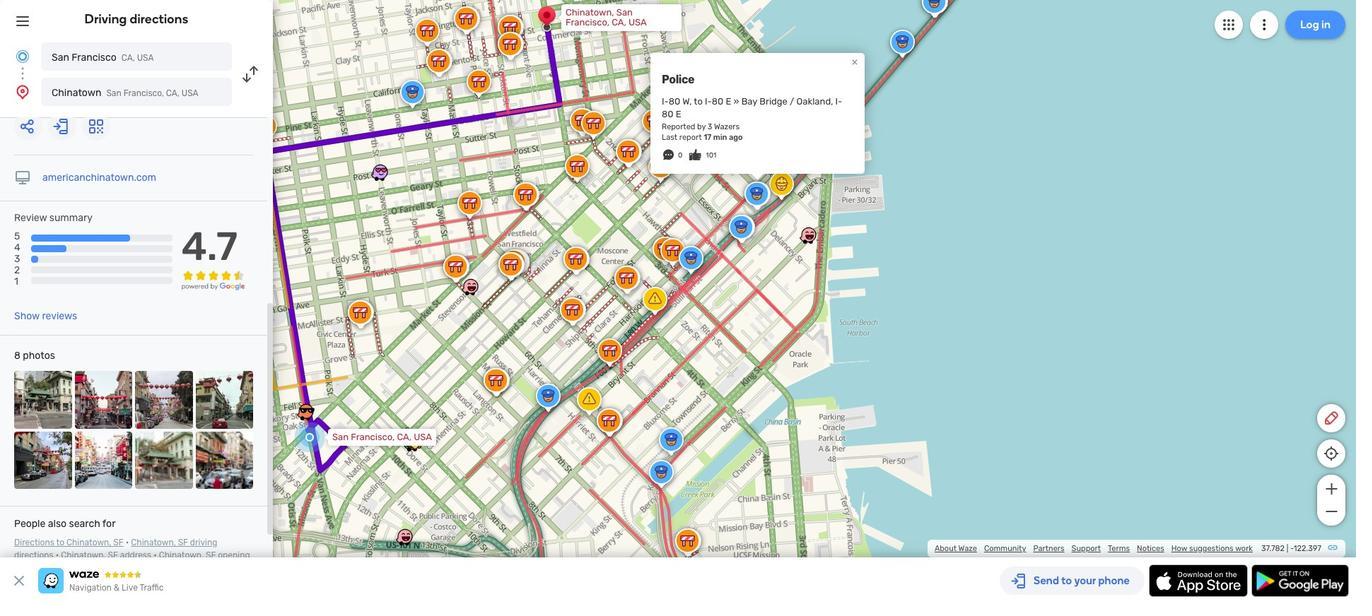 Task type: describe. For each thing, give the bounding box(es) containing it.
san inside chinatown san francisco, ca, usa
[[106, 88, 121, 98]]

terms
[[1108, 545, 1130, 554]]

partners
[[1033, 545, 1065, 554]]

driving
[[190, 538, 217, 548]]

partners link
[[1033, 545, 1065, 554]]

0 horizontal spatial to
[[56, 538, 64, 548]]

hours
[[14, 564, 37, 574]]

sf for opening
[[206, 551, 216, 561]]

directions
[[14, 538, 54, 548]]

reviews
[[42, 311, 77, 323]]

san francisco, ca, usa
[[332, 432, 432, 443]]

chinatown, sf driving directions
[[14, 538, 217, 561]]

8 photos
[[14, 350, 55, 362]]

francisco, for chinatown,
[[566, 17, 610, 28]]

sf for driving
[[178, 538, 188, 548]]

2 vertical spatial francisco,
[[351, 432, 395, 443]]

×
[[852, 55, 858, 68]]

80 up reported at the top of page
[[662, 109, 674, 119]]

review summary
[[14, 212, 93, 224]]

support link
[[1072, 545, 1101, 554]]

show reviews
[[14, 311, 77, 323]]

image 2 of chinatown, sf image
[[75, 371, 132, 429]]

report
[[679, 133, 702, 142]]

also
[[48, 518, 67, 530]]

3 inside 5 4 3 2 1
[[14, 253, 20, 265]]

chinatown, sf opening hours
[[14, 551, 250, 574]]

4
[[14, 242, 20, 254]]

image 5 of chinatown, sf image
[[14, 432, 72, 489]]

work
[[1235, 545, 1253, 554]]

image 4 of chinatown, sf image
[[196, 371, 253, 429]]

people
[[14, 518, 46, 530]]

usa inside chinatown san francisco, ca, usa
[[182, 88, 198, 98]]

ca, inside chinatown san francisco, ca, usa
[[166, 88, 179, 98]]

3 inside i-80 w, to i-80 e » bay bridge / oakland, i- 80 e reported by 3 wazers last report 17 min ago
[[708, 122, 712, 132]]

francisco
[[72, 52, 117, 64]]

usa inside san francisco ca, usa
[[137, 53, 154, 63]]

how
[[1172, 545, 1188, 554]]

4.7
[[181, 224, 238, 270]]

chinatown san francisco, ca, usa
[[52, 87, 198, 99]]

for
[[102, 518, 116, 530]]

min
[[713, 133, 727, 142]]

3 i- from the left
[[836, 96, 842, 107]]

image 7 of chinatown, sf image
[[135, 432, 193, 489]]

support
[[1072, 545, 1101, 554]]

about waze link
[[935, 545, 977, 554]]

directions to chinatown, sf link
[[14, 538, 124, 548]]

chinatown, sf address
[[61, 551, 151, 561]]

80 left "w,"
[[669, 96, 680, 107]]

reported
[[662, 122, 695, 132]]

8
[[14, 350, 20, 362]]

link image
[[1327, 542, 1339, 554]]

address
[[120, 551, 151, 561]]

122.397
[[1294, 545, 1322, 554]]

usa inside 'chinatown, san francisco, ca, usa'
[[629, 17, 647, 28]]

»
[[734, 96, 739, 107]]

w,
[[683, 96, 692, 107]]

notices link
[[1137, 545, 1165, 554]]

ca, inside 'chinatown, san francisco, ca, usa'
[[612, 17, 626, 28]]

|
[[1287, 545, 1289, 554]]

× link
[[849, 55, 861, 68]]

live
[[122, 583, 138, 593]]

5
[[14, 231, 20, 243]]

image 3 of chinatown, sf image
[[135, 371, 193, 429]]

driving directions
[[85, 11, 188, 27]]

police
[[662, 73, 695, 86]]

17
[[704, 133, 712, 142]]

5 4 3 2 1
[[14, 231, 20, 288]]

last
[[662, 133, 678, 142]]

chinatown, sf address link
[[61, 551, 151, 561]]

pencil image
[[1323, 410, 1340, 427]]



Task type: vqa. For each thing, say whether or not it's contained in the screenshot.
576 topics
no



Task type: locate. For each thing, give the bounding box(es) containing it.
1 vertical spatial to
[[56, 538, 64, 548]]

directions
[[130, 11, 188, 27], [14, 551, 54, 561]]

computer image
[[14, 170, 31, 187]]

navigation
[[69, 583, 112, 593]]

0 horizontal spatial directions
[[14, 551, 54, 561]]

image 1 of chinatown, sf image
[[14, 371, 72, 429]]

chinatown, inside 'chinatown, san francisco, ca, usa'
[[566, 7, 614, 18]]

chinatown, sf opening hours link
[[14, 551, 250, 574]]

-
[[1290, 545, 1294, 554]]

e up reported at the top of page
[[676, 109, 681, 119]]

101
[[706, 151, 717, 160]]

san francisco ca, usa
[[52, 52, 154, 64]]

zoom in image
[[1323, 481, 1340, 498]]

francisco,
[[566, 17, 610, 28], [124, 88, 164, 98], [351, 432, 395, 443]]

1
[[14, 276, 18, 288]]

traffic
[[140, 583, 164, 593]]

directions inside 'chinatown, sf driving directions'
[[14, 551, 54, 561]]

usa
[[629, 17, 647, 28], [137, 53, 154, 63], [182, 88, 198, 98], [414, 432, 432, 443]]

0 horizontal spatial i-
[[662, 96, 669, 107]]

chinatown, for chinatown, sf driving directions
[[131, 538, 176, 548]]

to
[[694, 96, 703, 107], [56, 538, 64, 548]]

ago
[[729, 133, 743, 142]]

0 vertical spatial directions
[[130, 11, 188, 27]]

80
[[669, 96, 680, 107], [712, 96, 724, 107], [662, 109, 674, 119]]

san
[[616, 7, 633, 18], [52, 52, 69, 64], [106, 88, 121, 98], [332, 432, 349, 443]]

zoom out image
[[1323, 503, 1340, 520]]

1 horizontal spatial francisco,
[[351, 432, 395, 443]]

chinatown, san francisco, ca, usa
[[566, 7, 647, 28]]

&
[[114, 583, 120, 593]]

how suggestions work link
[[1172, 545, 1253, 554]]

1 vertical spatial directions
[[14, 551, 54, 561]]

2 horizontal spatial francisco,
[[566, 17, 610, 28]]

3 right by
[[708, 122, 712, 132]]

0 vertical spatial 3
[[708, 122, 712, 132]]

1 horizontal spatial directions
[[130, 11, 188, 27]]

current location image
[[14, 48, 31, 65]]

i- right "w,"
[[705, 96, 712, 107]]

community link
[[984, 545, 1026, 554]]

terms link
[[1108, 545, 1130, 554]]

people also search for
[[14, 518, 116, 530]]

directions to chinatown, sf
[[14, 538, 124, 548]]

summary
[[49, 212, 93, 224]]

1 horizontal spatial i-
[[705, 96, 712, 107]]

0 vertical spatial to
[[694, 96, 703, 107]]

americanchinatown.com link
[[42, 172, 156, 184]]

to down also
[[56, 538, 64, 548]]

bridge
[[760, 96, 788, 107]]

wazers
[[714, 122, 740, 132]]

1 vertical spatial e
[[676, 109, 681, 119]]

waze
[[959, 545, 977, 554]]

navigation & live traffic
[[69, 583, 164, 593]]

i- left "w,"
[[662, 96, 669, 107]]

directions right driving
[[130, 11, 188, 27]]

i-
[[662, 96, 669, 107], [705, 96, 712, 107], [836, 96, 842, 107]]

sf inside 'chinatown, sf driving directions'
[[178, 538, 188, 548]]

community
[[984, 545, 1026, 554]]

0 horizontal spatial 3
[[14, 253, 20, 265]]

notices
[[1137, 545, 1165, 554]]

2 i- from the left
[[705, 96, 712, 107]]

directions down directions
[[14, 551, 54, 561]]

chinatown, inside chinatown, sf opening hours
[[159, 551, 204, 561]]

americanchinatown.com
[[42, 172, 156, 184]]

sf inside chinatown, sf opening hours
[[206, 551, 216, 561]]

chinatown,
[[566, 7, 614, 18], [66, 538, 111, 548], [131, 538, 176, 548], [61, 551, 106, 561], [159, 551, 204, 561]]

review
[[14, 212, 47, 224]]

chinatown, inside 'chinatown, sf driving directions'
[[131, 538, 176, 548]]

1 vertical spatial 3
[[14, 253, 20, 265]]

1 horizontal spatial to
[[694, 96, 703, 107]]

oakland,
[[797, 96, 833, 107]]

image 8 of chinatown, sf image
[[196, 432, 253, 489]]

0
[[678, 151, 683, 160]]

i- right oakland,
[[836, 96, 842, 107]]

to right "w,"
[[694, 96, 703, 107]]

/
[[790, 96, 794, 107]]

to inside i-80 w, to i-80 e » bay bridge / oakland, i- 80 e reported by 3 wazers last report 17 min ago
[[694, 96, 703, 107]]

3
[[708, 122, 712, 132], [14, 253, 20, 265]]

chinatown
[[52, 87, 101, 99]]

show
[[14, 311, 40, 323]]

chinatown, sf driving directions link
[[14, 538, 217, 561]]

37.782 | -122.397
[[1261, 545, 1322, 554]]

driving
[[85, 11, 127, 27]]

chinatown, for chinatown, sf opening hours
[[159, 551, 204, 561]]

photos
[[23, 350, 55, 362]]

80 left »
[[712, 96, 724, 107]]

chinatown, for chinatown, sf address
[[61, 551, 106, 561]]

ca,
[[612, 17, 626, 28], [121, 53, 135, 63], [166, 88, 179, 98], [397, 432, 412, 443]]

suggestions
[[1189, 545, 1234, 554]]

sf for address
[[108, 551, 118, 561]]

2 horizontal spatial i-
[[836, 96, 842, 107]]

0 vertical spatial francisco,
[[566, 17, 610, 28]]

about
[[935, 545, 957, 554]]

location image
[[14, 83, 31, 100]]

3 down the 5
[[14, 253, 20, 265]]

37.782
[[1261, 545, 1285, 554]]

opening
[[218, 551, 250, 561]]

image 6 of chinatown, sf image
[[75, 432, 132, 489]]

0 vertical spatial e
[[726, 96, 731, 107]]

ca, inside san francisco ca, usa
[[121, 53, 135, 63]]

francisco, for chinatown
[[124, 88, 164, 98]]

san inside 'chinatown, san francisco, ca, usa'
[[616, 7, 633, 18]]

e left »
[[726, 96, 731, 107]]

francisco, inside chinatown san francisco, ca, usa
[[124, 88, 164, 98]]

by
[[697, 122, 706, 132]]

chinatown, for chinatown, san francisco, ca, usa
[[566, 7, 614, 18]]

1 horizontal spatial 3
[[708, 122, 712, 132]]

1 vertical spatial francisco,
[[124, 88, 164, 98]]

e
[[726, 96, 731, 107], [676, 109, 681, 119]]

1 horizontal spatial e
[[726, 96, 731, 107]]

about waze community partners support terms notices how suggestions work
[[935, 545, 1253, 554]]

search
[[69, 518, 100, 530]]

bay
[[742, 96, 757, 107]]

x image
[[11, 573, 28, 590]]

0 horizontal spatial e
[[676, 109, 681, 119]]

0 horizontal spatial francisco,
[[124, 88, 164, 98]]

sf
[[113, 538, 124, 548], [178, 538, 188, 548], [108, 551, 118, 561], [206, 551, 216, 561]]

1 i- from the left
[[662, 96, 669, 107]]

i-80 w, to i-80 e » bay bridge / oakland, i- 80 e reported by 3 wazers last report 17 min ago
[[662, 96, 842, 142]]

francisco, inside 'chinatown, san francisco, ca, usa'
[[566, 17, 610, 28]]

2
[[14, 265, 20, 277]]



